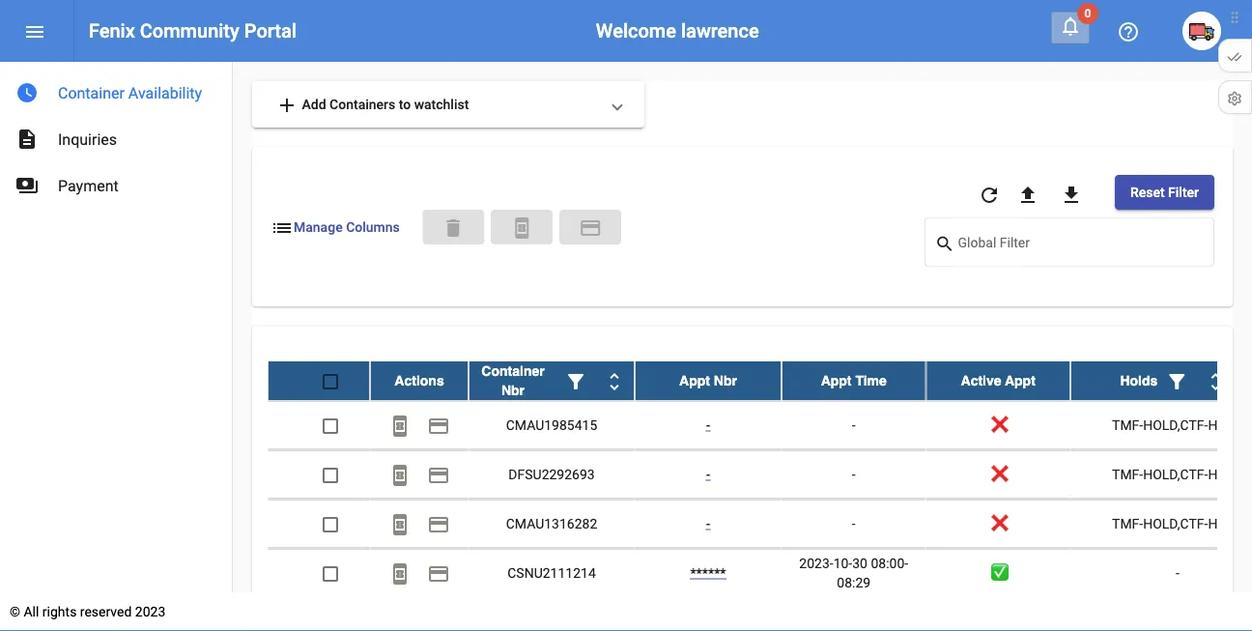 Task type: vqa. For each thing, say whether or not it's contained in the screenshot.


Task type: describe. For each thing, give the bounding box(es) containing it.
help_outline
[[1117, 20, 1140, 43]]

hold,ctf- for cmau1985415
[[1144, 417, 1208, 433]]

reset filter
[[1131, 184, 1199, 200]]

unfold_more for container nbr
[[603, 370, 626, 393]]

4 row from the top
[[268, 499, 1253, 549]]

active
[[961, 373, 1002, 388]]

tmf- for cmau1985415
[[1112, 417, 1144, 433]]

book_online for dfsu2292693
[[389, 463, 412, 486]]

08:00-
[[871, 555, 909, 571]]

1 column header from the left
[[469, 361, 635, 400]]

❌ for cmau1316282
[[992, 515, 1005, 531]]

columns
[[346, 219, 400, 235]]

file_download button
[[1052, 175, 1091, 214]]

© all rights reserved 2023
[[10, 604, 166, 619]]

welcome lawrence
[[596, 19, 759, 42]]

payment button for csnu2111214
[[419, 553, 458, 592]]

no color image containing search
[[935, 232, 958, 256]]

no color image inside the "menu" button
[[23, 20, 46, 43]]

refresh button
[[970, 175, 1009, 214]]

08:29
[[837, 574, 871, 590]]

watch_later
[[15, 81, 39, 104]]

notifications_none button
[[1052, 12, 1090, 44]]

book_online for cmau1316282
[[389, 513, 412, 536]]

filter
[[1169, 184, 1199, 200]]

cmau1985415
[[506, 417, 598, 433]]

file_download
[[1060, 183, 1083, 207]]

csnu2111214
[[508, 564, 596, 580]]

payment for csnu2111214
[[427, 562, 450, 585]]

✅
[[992, 564, 1005, 580]]

2023-
[[800, 555, 834, 571]]

appt nbr
[[679, 373, 737, 388]]

portal
[[244, 19, 297, 42]]

payments
[[15, 174, 39, 197]]

tmf- for cmau1316282
[[1112, 515, 1144, 531]]

2 row from the top
[[268, 401, 1253, 450]]

add add containers to watchlist
[[275, 94, 469, 117]]

appt nbr column header
[[635, 361, 782, 400]]

add
[[275, 94, 299, 117]]

book_online for csnu2111214
[[389, 562, 412, 585]]

row containing filter_alt
[[268, 361, 1253, 401]]

3 appt from the left
[[1005, 373, 1036, 388]]

unfold_more for holds
[[1205, 370, 1228, 393]]

all
[[24, 604, 39, 619]]

hold for cmau1316282
[[1208, 515, 1244, 531]]

******
[[690, 564, 726, 580]]

help_outline button
[[1109, 12, 1148, 50]]

manage
[[294, 219, 343, 235]]

10-
[[834, 555, 853, 571]]

watchlist
[[414, 96, 469, 112]]

no color image inside file_download "button"
[[1060, 183, 1083, 207]]

2023-10-30 08:00- 08:29
[[800, 555, 909, 590]]

file_upload button
[[1009, 175, 1048, 214]]

active appt column header
[[926, 361, 1071, 400]]

tmf-hold,ctf-hold for cmau1316282
[[1112, 515, 1244, 531]]

dfsu2292693
[[509, 466, 595, 482]]

holds filter_alt
[[1121, 370, 1189, 393]]

to
[[399, 96, 411, 112]]

fenix community portal
[[89, 19, 297, 42]]

no color image containing payments
[[15, 174, 39, 197]]

nbr for appt nbr
[[714, 373, 737, 388]]

welcome
[[596, 19, 677, 42]]

reset filter button
[[1115, 175, 1215, 210]]

payment for cmau1316282
[[427, 513, 450, 536]]

containers
[[330, 96, 396, 112]]

payment button for cmau1316282
[[419, 504, 458, 543]]



Task type: locate. For each thing, give the bounding box(es) containing it.
availability
[[128, 84, 202, 102]]

filter_alt button for holds
[[1158, 361, 1197, 400]]

book_online for cmau1985415
[[389, 414, 412, 437]]

unfold_more left appt nbr
[[603, 370, 626, 393]]

2 ❌ from the top
[[992, 466, 1005, 482]]

rights
[[42, 604, 77, 619]]

tmf-hold,ctf-hold for cmau1985415
[[1112, 417, 1244, 433]]

payment
[[579, 216, 602, 239], [427, 414, 450, 437], [427, 463, 450, 486], [427, 513, 450, 536], [427, 562, 450, 585]]

1 horizontal spatial appt
[[821, 373, 852, 388]]

community
[[140, 19, 239, 42]]

no color image containing refresh
[[978, 183, 1001, 207]]

2 tmf- from the top
[[1112, 466, 1144, 482]]

0 vertical spatial ❌
[[992, 417, 1005, 433]]

no color image inside refresh button
[[978, 183, 1001, 207]]

2023
[[135, 604, 166, 619]]

payment for dfsu2292693
[[427, 463, 450, 486]]

0 horizontal spatial filter_alt button
[[557, 361, 595, 400]]

container for availability
[[58, 84, 125, 102]]

3 - link from the top
[[706, 515, 711, 531]]

fenix
[[89, 19, 135, 42]]

no color image containing menu
[[23, 20, 46, 43]]

payment button for dfsu2292693
[[419, 455, 458, 493]]

container up the inquiries at the left top
[[58, 84, 125, 102]]

2 vertical spatial ❌
[[992, 515, 1005, 531]]

2 unfold_more button from the left
[[1197, 361, 1235, 400]]

2 vertical spatial tmf-hold,ctf-hold
[[1112, 515, 1244, 531]]

filter_alt inside popup button
[[564, 370, 588, 393]]

1 tmf- from the top
[[1112, 417, 1144, 433]]

filter_alt button
[[557, 361, 595, 400], [1158, 361, 1197, 400]]

cmau1316282
[[506, 515, 598, 531]]

30
[[853, 555, 868, 571]]

payment button for cmau1985415
[[419, 405, 458, 444]]

time
[[856, 373, 887, 388]]

hold
[[1208, 417, 1244, 433], [1208, 466, 1244, 482], [1208, 515, 1244, 531]]

2 filter_alt button from the left
[[1158, 361, 1197, 400]]

unfold_more button for container nbr
[[595, 361, 634, 400]]

-
[[706, 417, 711, 433], [852, 417, 856, 433], [706, 466, 711, 482], [852, 466, 856, 482], [706, 515, 711, 531], [852, 515, 856, 531], [1176, 564, 1180, 580]]

search
[[935, 233, 955, 254]]

payment
[[58, 176, 119, 195]]

container inside column header
[[482, 363, 545, 378]]

****** link
[[690, 564, 726, 580]]

filter_alt button for container nbr
[[557, 361, 595, 400]]

0 vertical spatial - link
[[706, 417, 711, 433]]

actions column header
[[370, 361, 469, 400]]

3 hold,ctf- from the top
[[1144, 515, 1208, 531]]

- link for dfsu2292693
[[706, 466, 711, 482]]

nbr inside column header
[[714, 373, 737, 388]]

©
[[10, 604, 20, 619]]

container up cmau1985415
[[482, 363, 545, 378]]

1 filter_alt button from the left
[[557, 361, 595, 400]]

3 ❌ from the top
[[992, 515, 1005, 531]]

tmf-
[[1112, 417, 1144, 433], [1112, 466, 1144, 482], [1112, 515, 1144, 531]]

1 unfold_more from the left
[[603, 370, 626, 393]]

1 tmf-hold,ctf-hold from the top
[[1112, 417, 1244, 433]]

container for nbr
[[482, 363, 545, 378]]

no color image containing file_download
[[1060, 183, 1083, 207]]

no color image inside notifications_none popup button
[[1059, 14, 1082, 38]]

0 horizontal spatial unfold_more button
[[595, 361, 634, 400]]

tmf-hold,ctf-hold for dfsu2292693
[[1112, 466, 1244, 482]]

1 vertical spatial hold
[[1208, 466, 1244, 482]]

tmf- for dfsu2292693
[[1112, 466, 1144, 482]]

container nbr
[[482, 363, 545, 398]]

list
[[271, 216, 294, 239]]

1 vertical spatial container
[[482, 363, 545, 378]]

❌
[[992, 417, 1005, 433], [992, 466, 1005, 482], [992, 515, 1005, 531]]

❌ for cmau1985415
[[992, 417, 1005, 433]]

inquiries
[[58, 130, 117, 148]]

1 horizontal spatial filter_alt
[[1166, 370, 1189, 393]]

2 vertical spatial - link
[[706, 515, 711, 531]]

container
[[58, 84, 125, 102], [482, 363, 545, 378]]

no color image containing help_outline
[[1117, 20, 1140, 43]]

unfold_more button
[[595, 361, 634, 400], [1197, 361, 1235, 400]]

holds
[[1121, 373, 1158, 388]]

no color image inside help_outline popup button
[[1117, 20, 1140, 43]]

hold,ctf- for cmau1316282
[[1144, 515, 1208, 531]]

1 appt from the left
[[679, 373, 710, 388]]

filter_alt
[[564, 370, 588, 393], [1166, 370, 1189, 393]]

lawrence
[[681, 19, 759, 42]]

0 vertical spatial tmf-hold,ctf-hold
[[1112, 417, 1244, 433]]

Global Watchlist Filter field
[[958, 238, 1205, 253]]

no color image containing list
[[271, 216, 294, 239]]

1 vertical spatial ❌
[[992, 466, 1005, 482]]

1 horizontal spatial unfold_more button
[[1197, 361, 1235, 400]]

unfold_more button for holds
[[1197, 361, 1235, 400]]

0 horizontal spatial nbr
[[502, 382, 525, 398]]

unfold_more button right holds filter_alt
[[1197, 361, 1235, 400]]

navigation
[[0, 62, 232, 209]]

book_online button for dfsu2292693
[[381, 455, 419, 493]]

1 horizontal spatial nbr
[[714, 373, 737, 388]]

- link for cmau1985415
[[706, 417, 711, 433]]

book_online button
[[491, 210, 553, 244], [381, 405, 419, 444], [381, 455, 419, 493], [381, 504, 419, 543], [381, 553, 419, 592]]

0 vertical spatial tmf-
[[1112, 417, 1144, 433]]

add
[[302, 96, 326, 112]]

book_online button for cmau1985415
[[381, 405, 419, 444]]

hold for dfsu2292693
[[1208, 466, 1244, 482]]

3 tmf-hold,ctf-hold from the top
[[1112, 515, 1244, 531]]

0 horizontal spatial filter_alt
[[564, 370, 588, 393]]

- link for cmau1316282
[[706, 515, 711, 531]]

0 vertical spatial hold,ctf-
[[1144, 417, 1208, 433]]

actions
[[395, 373, 444, 388]]

2 column header from the left
[[1071, 361, 1253, 400]]

no color image
[[1059, 14, 1082, 38], [23, 20, 46, 43], [275, 94, 299, 117], [15, 128, 39, 151], [15, 174, 39, 197], [1060, 183, 1083, 207], [271, 216, 294, 239], [510, 216, 534, 239], [579, 216, 602, 239], [935, 232, 958, 256], [564, 370, 588, 393], [603, 370, 626, 393], [1166, 370, 1189, 393], [1205, 370, 1228, 393], [427, 414, 450, 437], [389, 513, 412, 536], [389, 562, 412, 585]]

1 unfold_more button from the left
[[595, 361, 634, 400]]

book_online button for csnu2111214
[[381, 553, 419, 592]]

2 filter_alt from the left
[[1166, 370, 1189, 393]]

0 vertical spatial hold
[[1208, 417, 1244, 433]]

reset
[[1131, 184, 1165, 200]]

1 vertical spatial - link
[[706, 466, 711, 482]]

2 vertical spatial tmf-
[[1112, 515, 1144, 531]]

0 horizontal spatial container
[[58, 84, 125, 102]]

❌ for dfsu2292693
[[992, 466, 1005, 482]]

notifications_none
[[1059, 14, 1082, 38]]

active appt
[[961, 373, 1036, 388]]

1 horizontal spatial column header
[[1071, 361, 1253, 400]]

hold,ctf-
[[1144, 417, 1208, 433], [1144, 466, 1208, 482], [1144, 515, 1208, 531]]

1 hold from the top
[[1208, 417, 1244, 433]]

0 horizontal spatial appt
[[679, 373, 710, 388]]

no color image inside file_upload button
[[1017, 183, 1040, 207]]

hold for cmau1985415
[[1208, 417, 1244, 433]]

nbr inside 'container nbr'
[[502, 382, 525, 398]]

appt for appt time
[[821, 373, 852, 388]]

1 horizontal spatial filter_alt button
[[1158, 361, 1197, 400]]

unfold_more
[[603, 370, 626, 393], [1205, 370, 1228, 393]]

unfold_more right holds filter_alt
[[1205, 370, 1228, 393]]

nbr for container nbr
[[502, 382, 525, 398]]

2 tmf-hold,ctf-hold from the top
[[1112, 466, 1244, 482]]

1 hold,ctf- from the top
[[1144, 417, 1208, 433]]

0 vertical spatial container
[[58, 84, 125, 102]]

book_online button for cmau1316282
[[381, 504, 419, 543]]

grid
[[268, 361, 1253, 631]]

unfold_more button up cmau1985415
[[595, 361, 634, 400]]

delete image
[[442, 216, 465, 239]]

2 vertical spatial hold,ctf-
[[1144, 515, 1208, 531]]

refresh
[[978, 183, 1001, 207]]

container availability
[[58, 84, 202, 102]]

no color image containing file_upload
[[1017, 183, 1040, 207]]

3 tmf- from the top
[[1112, 515, 1144, 531]]

2 hold from the top
[[1208, 466, 1244, 482]]

no color image
[[1117, 20, 1140, 43], [15, 81, 39, 104], [978, 183, 1001, 207], [1017, 183, 1040, 207], [389, 414, 412, 437], [389, 463, 412, 486], [427, 463, 450, 486], [427, 513, 450, 536], [427, 562, 450, 585]]

nbr
[[714, 373, 737, 388], [502, 382, 525, 398]]

3 hold from the top
[[1208, 515, 1244, 531]]

description
[[15, 128, 39, 151]]

1 vertical spatial tmf-
[[1112, 466, 1144, 482]]

2 vertical spatial hold
[[1208, 515, 1244, 531]]

1 vertical spatial hold,ctf-
[[1144, 466, 1208, 482]]

book_online
[[510, 216, 534, 239], [389, 414, 412, 437], [389, 463, 412, 486], [389, 513, 412, 536], [389, 562, 412, 585]]

no color image containing add
[[275, 94, 299, 117]]

delete
[[442, 216, 465, 239]]

appt
[[679, 373, 710, 388], [821, 373, 852, 388], [1005, 373, 1036, 388]]

1 row from the top
[[268, 361, 1253, 401]]

menu button
[[15, 12, 54, 50]]

- link
[[706, 417, 711, 433], [706, 466, 711, 482], [706, 515, 711, 531]]

1 ❌ from the top
[[992, 417, 1005, 433]]

appt for appt nbr
[[679, 373, 710, 388]]

row
[[268, 361, 1253, 401], [268, 401, 1253, 450], [268, 450, 1253, 499], [268, 499, 1253, 549], [268, 549, 1253, 598]]

reserved
[[80, 604, 132, 619]]

delete button
[[423, 210, 484, 244]]

filter_alt right holds
[[1166, 370, 1189, 393]]

1 filter_alt from the left
[[564, 370, 588, 393]]

2 - link from the top
[[706, 466, 711, 482]]

5 row from the top
[[268, 549, 1253, 598]]

no color image containing description
[[15, 128, 39, 151]]

hold,ctf- for dfsu2292693
[[1144, 466, 1208, 482]]

navigation containing watch_later
[[0, 62, 232, 209]]

payment button
[[560, 210, 622, 244], [419, 405, 458, 444], [419, 455, 458, 493], [419, 504, 458, 543], [419, 553, 458, 592]]

2 hold,ctf- from the top
[[1144, 466, 1208, 482]]

2 unfold_more from the left
[[1205, 370, 1228, 393]]

1 vertical spatial tmf-hold,ctf-hold
[[1112, 466, 1244, 482]]

2 appt from the left
[[821, 373, 852, 388]]

1 horizontal spatial container
[[482, 363, 545, 378]]

tmf-hold,ctf-hold
[[1112, 417, 1244, 433], [1112, 466, 1244, 482], [1112, 515, 1244, 531]]

0 horizontal spatial column header
[[469, 361, 635, 400]]

appt time column header
[[782, 361, 926, 400]]

3 row from the top
[[268, 450, 1253, 499]]

filter_alt up cmau1985415
[[564, 370, 588, 393]]

column header
[[469, 361, 635, 400], [1071, 361, 1253, 400]]

payment for cmau1985415
[[427, 414, 450, 437]]

menu
[[23, 20, 46, 43]]

1 - link from the top
[[706, 417, 711, 433]]

list manage columns
[[271, 216, 400, 239]]

no color image containing watch_later
[[15, 81, 39, 104]]

no color image containing notifications_none
[[1059, 14, 1082, 38]]

0 horizontal spatial unfold_more
[[603, 370, 626, 393]]

file_upload
[[1017, 183, 1040, 207]]

2 horizontal spatial appt
[[1005, 373, 1036, 388]]

grid containing filter_alt
[[268, 361, 1253, 631]]

1 horizontal spatial unfold_more
[[1205, 370, 1228, 393]]

appt time
[[821, 373, 887, 388]]



